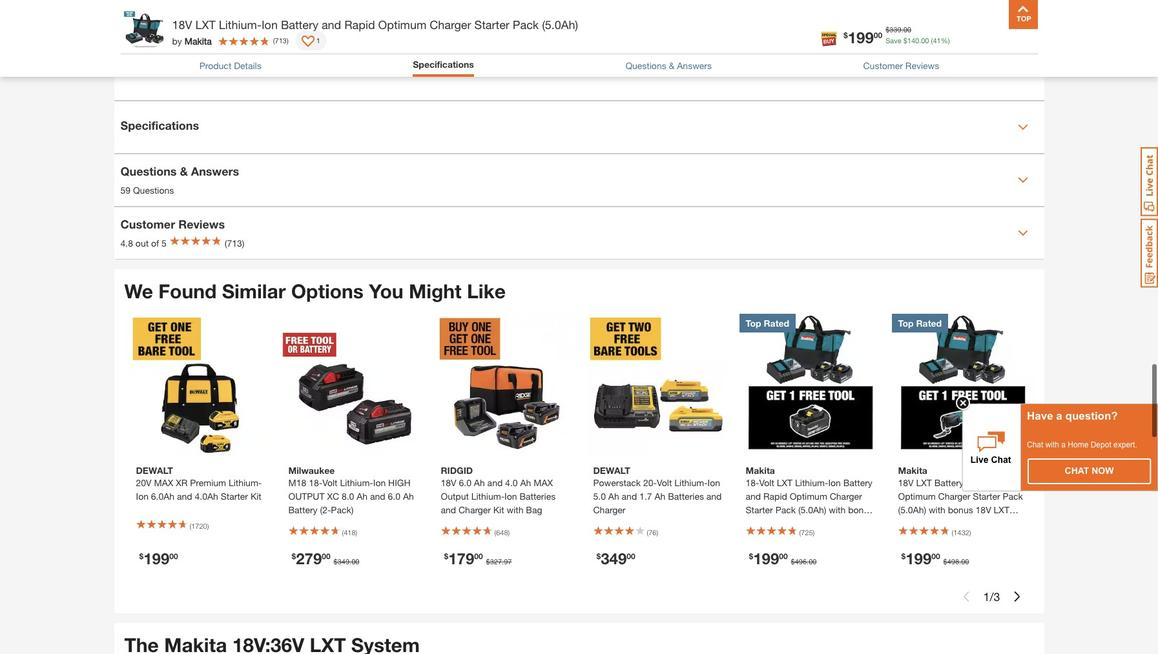Task type: vqa. For each thing, say whether or not it's contained in the screenshot.
Savings in every department Image
no



Task type: describe. For each thing, give the bounding box(es) containing it.
00 inside $ 349 00
[[627, 552, 635, 562]]

2 caret image from the top
[[1018, 175, 1028, 185]]

top for makita 18-volt lxt lithium-ion battery and rapid optimum charger starter pack (5.0ah) with bonus 18v lxt battery 5.0ah
[[746, 318, 761, 329]]

4.0ah
[[195, 491, 218, 502]]

might
[[409, 280, 462, 303]]

6.0 inside ridgid 18v 6.0 ah and 4.0 ah max output lithium-ion batteries and charger kit with bag
[[459, 478, 472, 489]]

4.8
[[120, 238, 133, 249]]

( for dewalt powerstack 20-volt lithium-ion 5.0 ah and 1.7 ah batteries and charger
[[647, 529, 649, 537]]

depot
[[1091, 440, 1112, 450]]

lithium- up "residents"
[[219, 17, 262, 32]]

optimum inside makita 18v lxt battery and rapid optimum charger starter pack (5.0ah) with bonus 18v lxt oscillating multi-tool
[[898, 491, 936, 502]]

multi-
[[943, 518, 966, 529]]

0 vertical spatial a
[[1057, 410, 1063, 422]]

makita 18v lxt battery and rapid optimum charger starter pack (5.0ah) with bonus 18v lxt oscillating multi-tool
[[898, 465, 1023, 529]]

4.0
[[505, 478, 518, 489]]

options
[[291, 280, 364, 303]]

18v up oscillating
[[898, 478, 914, 489]]

713
[[275, 36, 287, 44]]

residents
[[197, 38, 234, 49]]

charger inside makita 18v lxt battery and rapid optimum charger starter pack (5.0ah) with bonus 18v lxt oscillating multi-tool
[[938, 491, 971, 502]]

we found similar options you might like
[[124, 280, 506, 303]]

pack inside makita 18-volt lxt lithium-ion battery and rapid optimum charger starter pack (5.0ah) with bonus 18v lxt battery 5.0ah
[[776, 505, 796, 516]]

279
[[296, 550, 322, 568]]

questions for questions & answers
[[626, 60, 667, 71]]

6.0ah
[[151, 491, 175, 502]]

0 vertical spatial customer reviews
[[863, 60, 940, 71]]

have a question?
[[1027, 410, 1118, 422]]

18v up tool
[[976, 505, 992, 516]]

199 left save
[[848, 28, 874, 46]]

59
[[120, 185, 131, 196]]

5
[[162, 238, 167, 249]]

milwaukee
[[288, 465, 335, 476]]

$ 199 00 $ 498 . 00
[[902, 550, 969, 568]]

m18
[[288, 478, 306, 489]]

. for ridgid 18v 6.0 ah and 4.0 ah max output lithium-ion batteries and charger kit with bag
[[502, 558, 504, 566]]

xr
[[176, 478, 188, 489]]

battery inside makita 18v lxt battery and rapid optimum charger starter pack (5.0ah) with bonus 18v lxt oscillating multi-tool
[[935, 478, 964, 489]]

top rated for makita 18v lxt battery and rapid optimum charger starter pack (5.0ah) with bonus 18v lxt oscillating multi-tool
[[898, 318, 942, 329]]

lithium- inside the dewalt 20v max xr premium lithium- ion 6.0ah and 4.0ah starter kit
[[229, 478, 262, 489]]

( 76 )
[[647, 529, 658, 537]]

ah down "high"
[[403, 491, 414, 502]]

expert.
[[1114, 440, 1138, 450]]

bag
[[526, 505, 542, 516]]

product image image
[[124, 6, 166, 48]]

(5.0ah) inside makita 18v lxt battery and rapid optimum charger starter pack (5.0ah) with bonus 18v lxt oscillating multi-tool
[[898, 505, 927, 516]]

and inside makita 18-volt lxt lithium-ion battery and rapid optimum charger starter pack (5.0ah) with bonus 18v lxt battery 5.0ah
[[746, 491, 761, 502]]

1 horizontal spatial 349
[[601, 550, 627, 568]]

of
[[151, 238, 159, 249]]

18v 6.0 ah and 4.0 ah max output lithium-ion batteries and charger kit with bag image
[[434, 314, 577, 456]]

tool
[[966, 518, 983, 529]]

question?
[[1066, 410, 1118, 422]]

oscillating
[[898, 518, 941, 529]]

0 vertical spatial $ 199 00
[[844, 28, 883, 46]]

milwaukee m18 18-volt lithium-ion high output xc 8.0 ah and 6.0 ah battery (2-pack)
[[288, 465, 414, 516]]

0 horizontal spatial optimum
[[378, 17, 427, 32]]

ion inside ridgid 18v 6.0 ah and 4.0 ah max output lithium-ion batteries and charger kit with bag
[[505, 491, 517, 502]]

top button
[[1009, 0, 1038, 29]]

( for milwaukee m18 18-volt lithium-ion high output xc 8.0 ah and 6.0 ah battery (2-pack)
[[342, 529, 344, 537]]

$ 199 00 $ 496 . 00
[[749, 550, 817, 568]]

0 vertical spatial reviews
[[906, 60, 940, 71]]

0 horizontal spatial makita
[[185, 35, 212, 46]]

ah left 4.0
[[474, 478, 485, 489]]

199 left 496
[[753, 550, 779, 568]]

you
[[369, 280, 404, 303]]

( 725 )
[[800, 529, 815, 537]]

ion inside makita 18-volt lxt lithium-ion battery and rapid optimum charger starter pack (5.0ah) with bonus 18v lxt battery 5.0ah
[[829, 478, 841, 489]]

2 vertical spatial questions
[[133, 185, 174, 196]]

m18 18-volt lithium-ion high output xc 8.0 ah and 6.0 ah battery (2-pack) image
[[282, 314, 424, 456]]

76
[[649, 529, 657, 537]]

0 horizontal spatial $ 199 00
[[139, 550, 178, 568]]

kit inside ridgid 18v 6.0 ah and 4.0 ah max output lithium-ion batteries and charger kit with bag
[[493, 505, 504, 516]]

327
[[490, 558, 502, 566]]

dewalt 20v max xr premium lithium- ion 6.0ah and 4.0ah starter kit
[[136, 465, 262, 502]]

ridgid
[[441, 465, 473, 476]]

20-
[[644, 478, 657, 489]]

by
[[172, 35, 182, 46]]

and inside the dewalt 20v max xr premium lithium- ion 6.0ah and 4.0ah starter kit
[[177, 491, 192, 502]]

0 vertical spatial rapid
[[345, 17, 375, 32]]

return policy link
[[156, 15, 210, 26]]

now
[[1092, 466, 1114, 476]]

20v
[[136, 478, 152, 489]]

1 caret image from the top
[[1018, 122, 1028, 132]]

(713)
[[225, 238, 245, 249]]

( for dewalt 20v max xr premium lithium- ion 6.0ah and 4.0ah starter kit
[[190, 522, 191, 530]]

rated for makita 18-volt lxt lithium-ion battery and rapid optimum charger starter pack (5.0ah) with bonus 18v lxt battery 5.0ah
[[764, 318, 790, 329]]

140
[[908, 36, 919, 44]]

0 vertical spatial specifications
[[413, 59, 474, 70]]

answers for questions & answers
[[677, 60, 712, 71]]

( 418 )
[[342, 529, 357, 537]]

california
[[156, 38, 194, 49]]

$ 179 00 $ 327 . 97
[[444, 550, 512, 568]]

powerstack
[[593, 478, 641, 489]]

1432
[[954, 529, 970, 537]]

/
[[990, 590, 994, 604]]

( 648 )
[[495, 529, 510, 537]]

20v max xr premium lithium-ion 6.0ah and 4.0ah starter kit image
[[130, 314, 272, 456]]

bonus inside makita 18v lxt battery and rapid optimum charger starter pack (5.0ah) with bonus 18v lxt oscillating multi-tool
[[948, 505, 973, 516]]

%)
[[941, 36, 950, 44]]

batteries for $
[[520, 491, 556, 502]]

next slide image
[[1012, 592, 1022, 602]]

) for dewalt powerstack 20-volt lithium-ion 5.0 ah and 1.7 ah batteries and charger
[[657, 529, 658, 537]]

charger inside ridgid 18v 6.0 ah and 4.0 ah max output lithium-ion batteries and charger kit with bag
[[459, 505, 491, 516]]

5.0
[[593, 491, 606, 502]]

. for makita 18v lxt battery and rapid optimum charger starter pack (5.0ah) with bonus 18v lxt oscillating multi-tool
[[959, 558, 961, 566]]

$ 349 00
[[597, 550, 635, 568]]

optimum inside makita 18-volt lxt lithium-ion battery and rapid optimum charger starter pack (5.0ah) with bonus 18v lxt battery 5.0ah
[[790, 491, 828, 502]]

( for makita 18v lxt battery and rapid optimum charger starter pack (5.0ah) with bonus 18v lxt oscillating multi-tool
[[952, 529, 954, 537]]

product details
[[199, 60, 261, 71]]

rated for makita 18v lxt battery and rapid optimum charger starter pack (5.0ah) with bonus 18v lxt oscillating multi-tool
[[916, 318, 942, 329]]

rapid inside makita 18v lxt battery and rapid optimum charger starter pack (5.0ah) with bonus 18v lxt oscillating multi-tool
[[984, 478, 1008, 489]]

product
[[199, 60, 232, 71]]

18v lxt lithium-ion battery and rapid optimum charger starter pack (5.0ah)
[[172, 17, 578, 32]]

339
[[890, 25, 902, 34]]

179
[[449, 550, 474, 568]]

batteries for 349
[[668, 491, 704, 502]]

1 for 1
[[316, 36, 320, 44]]

questions & answers
[[626, 60, 712, 71]]

we
[[124, 280, 153, 303]]

18-volt lxt lithium-ion battery and rapid optimum charger starter pack (5.0ah) with bonus 18v lxt battery 5.0ah image
[[739, 314, 882, 456]]

california residents
[[156, 38, 234, 49]]

00 inside $ 179 00 $ 327 . 97
[[474, 552, 483, 562]]

with inside makita 18-volt lxt lithium-ion battery and rapid optimum charger starter pack (5.0ah) with bonus 18v lxt battery 5.0ah
[[829, 505, 846, 516]]

1 for 1 / 3
[[984, 590, 990, 604]]

199 left the 498
[[906, 550, 932, 568]]

max inside ridgid 18v 6.0 ah and 4.0 ah max output lithium-ion batteries and charger kit with bag
[[534, 478, 553, 489]]

( left display image
[[273, 36, 275, 44]]

ah down the powerstack
[[609, 491, 619, 502]]

home
[[1068, 440, 1089, 450]]

3
[[994, 590, 1000, 604]]

4.8 out of 5
[[120, 238, 167, 249]]

18v lxt battery and rapid optimum charger starter pack (5.0ah) with bonus 18v lxt oscillating multi-tool image
[[892, 314, 1034, 456]]

( 1432 )
[[952, 529, 971, 537]]

$ 339 . 00 save $ 140 . 00 ( 41 %)
[[886, 25, 950, 44]]

out
[[136, 238, 149, 249]]

makita for makita 18v lxt battery and rapid optimum charger starter pack (5.0ah) with bonus 18v lxt oscillating multi-tool
[[898, 465, 928, 476]]

ah right 4.0
[[520, 478, 531, 489]]

chat with a home depot expert.
[[1027, 440, 1138, 450]]

pack inside makita 18v lxt battery and rapid optimum charger starter pack (5.0ah) with bonus 18v lxt oscillating multi-tool
[[1003, 491, 1023, 502]]



Task type: locate. For each thing, give the bounding box(es) containing it.
return
[[156, 15, 183, 26]]

1 button
[[295, 31, 327, 50]]

2 dewalt from the left
[[593, 465, 630, 476]]

6.0 inside milwaukee m18 18-volt lithium-ion high output xc 8.0 ah and 6.0 ah battery (2-pack)
[[388, 491, 401, 502]]

2 rated from the left
[[916, 318, 942, 329]]

chat now link
[[1029, 459, 1151, 484]]

)
[[287, 36, 289, 44], [207, 522, 209, 530], [356, 529, 357, 537], [508, 529, 510, 537], [657, 529, 658, 537], [813, 529, 815, 537], [970, 529, 971, 537]]

$ inside $ 349 00
[[597, 552, 601, 562]]

lithium- right 20-
[[675, 478, 708, 489]]

rapid inside makita 18-volt lxt lithium-ion battery and rapid optimum charger starter pack (5.0ah) with bonus 18v lxt battery 5.0ah
[[764, 491, 787, 502]]

18- inside milwaukee m18 18-volt lithium-ion high output xc 8.0 ah and 6.0 ah battery (2-pack)
[[309, 478, 323, 489]]

ion down 4.0
[[505, 491, 517, 502]]

customer reviews up 5
[[120, 217, 225, 232]]

ion inside dewalt powerstack 20-volt lithium-ion 5.0 ah and 1.7 ah batteries and charger
[[708, 478, 720, 489]]

1 horizontal spatial top
[[898, 318, 914, 329]]

0 vertical spatial 6.0
[[459, 478, 472, 489]]

( down the dewalt 20v max xr premium lithium- ion 6.0ah and 4.0ah starter kit
[[190, 522, 191, 530]]

1 horizontal spatial 6.0
[[459, 478, 472, 489]]

1 vertical spatial kit
[[493, 505, 504, 516]]

5.0ah
[[814, 518, 837, 529]]

( left %)
[[931, 36, 933, 44]]

$ 199 00 down 6.0ah
[[139, 550, 178, 568]]

1.7
[[640, 491, 652, 502]]

1 horizontal spatial pack
[[776, 505, 796, 516]]

max up the bag
[[534, 478, 553, 489]]

2 horizontal spatial (5.0ah)
[[898, 505, 927, 516]]

live chat image
[[1141, 147, 1158, 216]]

dewalt inside dewalt powerstack 20-volt lithium-ion 5.0 ah and 1.7 ah batteries and charger
[[593, 465, 630, 476]]

1 horizontal spatial customer
[[863, 60, 903, 71]]

. for milwaukee m18 18-volt lithium-ion high output xc 8.0 ah and 6.0 ah battery (2-pack)
[[350, 558, 352, 566]]

save
[[886, 36, 902, 44]]

top
[[746, 318, 761, 329], [898, 318, 914, 329]]

found
[[158, 280, 217, 303]]

. inside $ 179 00 $ 327 . 97
[[502, 558, 504, 566]]

2 vertical spatial pack
[[776, 505, 796, 516]]

( for makita 18-volt lxt lithium-ion battery and rapid optimum charger starter pack (5.0ah) with bonus 18v lxt battery 5.0ah
[[800, 529, 801, 537]]

lithium- up the 5.0ah
[[795, 478, 829, 489]]

chat
[[1065, 466, 1090, 476]]

648
[[496, 529, 508, 537]]

. inside $ 199 00 $ 498 . 00
[[959, 558, 961, 566]]

1 horizontal spatial specifications
[[413, 59, 474, 70]]

1 horizontal spatial volt
[[657, 478, 672, 489]]

2 horizontal spatial pack
[[1003, 491, 1023, 502]]

) for milwaukee m18 18-volt lithium-ion high output xc 8.0 ah and 6.0 ah battery (2-pack)
[[356, 529, 357, 537]]

0 horizontal spatial rapid
[[345, 17, 375, 32]]

(5.0ah)
[[542, 17, 578, 32], [799, 505, 827, 516], [898, 505, 927, 516]]

1 vertical spatial reviews
[[178, 217, 225, 232]]

6.0 down ridgid
[[459, 478, 472, 489]]

1 volt from the left
[[322, 478, 338, 489]]

battery inside milwaukee m18 18-volt lithium-ion high output xc 8.0 ah and 6.0 ah battery (2-pack)
[[288, 505, 318, 516]]

41
[[933, 36, 941, 44]]

kit right 4.0ah
[[251, 491, 262, 502]]

1 horizontal spatial max
[[534, 478, 553, 489]]

1 vertical spatial answers
[[191, 164, 239, 179]]

349 down 5.0
[[601, 550, 627, 568]]

. inside '$ 199 00 $ 496 . 00'
[[807, 558, 809, 566]]

with inside ridgid 18v 6.0 ah and 4.0 ah max output lithium-ion batteries and charger kit with bag
[[507, 505, 524, 516]]

6.0 down "high"
[[388, 491, 401, 502]]

1 vertical spatial &
[[180, 164, 188, 179]]

specifications button
[[413, 58, 474, 74], [413, 58, 474, 71], [114, 101, 1044, 153]]

kit
[[251, 491, 262, 502], [493, 505, 504, 516]]

batteries up the bag
[[520, 491, 556, 502]]

0 horizontal spatial 349
[[338, 558, 350, 566]]

2 volt from the left
[[657, 478, 672, 489]]

kit inside the dewalt 20v max xr premium lithium- ion 6.0ah and 4.0ah starter kit
[[251, 491, 262, 502]]

customer reviews
[[863, 60, 940, 71], [120, 217, 225, 232]]

18v up '$ 199 00 $ 496 . 00'
[[746, 518, 761, 529]]

feedback link image
[[1141, 218, 1158, 288]]

reviews up (713)
[[178, 217, 225, 232]]

batteries right '1.7' at right
[[668, 491, 704, 502]]

1 vertical spatial pack
[[1003, 491, 1023, 502]]

1720
[[191, 522, 207, 530]]

makita 18-volt lxt lithium-ion battery and rapid optimum charger starter pack (5.0ah) with bonus 18v lxt battery 5.0ah
[[746, 465, 874, 529]]

) for makita 18v lxt battery and rapid optimum charger starter pack (5.0ah) with bonus 18v lxt oscillating multi-tool
[[970, 529, 971, 537]]

max inside the dewalt 20v max xr premium lithium- ion 6.0ah and 4.0ah starter kit
[[154, 478, 173, 489]]

with inside makita 18v lxt battery and rapid optimum charger starter pack (5.0ah) with bonus 18v lxt oscillating multi-tool
[[929, 505, 946, 516]]

with up "multi-"
[[929, 505, 946, 516]]

lithium- inside dewalt powerstack 20-volt lithium-ion 5.0 ah and 1.7 ah batteries and charger
[[675, 478, 708, 489]]

batteries inside ridgid 18v 6.0 ah and 4.0 ah max output lithium-ion batteries and charger kit with bag
[[520, 491, 556, 502]]

. for makita 18-volt lxt lithium-ion battery and rapid optimum charger starter pack (5.0ah) with bonus 18v lxt battery 5.0ah
[[807, 558, 809, 566]]

starter inside the dewalt 20v max xr premium lithium- ion 6.0ah and 4.0ah starter kit
[[221, 491, 248, 502]]

ion up ( 713 )
[[262, 17, 278, 32]]

dewalt up the 20v
[[136, 465, 173, 476]]

ion down the 20v
[[136, 491, 149, 502]]

1 vertical spatial specifications
[[120, 118, 199, 132]]

18v down ridgid
[[441, 478, 457, 489]]

1 inside dropdown button
[[316, 36, 320, 44]]

batteries
[[520, 491, 556, 502], [668, 491, 704, 502]]

. inside $ 279 00 $ 349 . 00
[[350, 558, 352, 566]]

0 horizontal spatial kit
[[251, 491, 262, 502]]

ion up the 5.0ah
[[829, 478, 841, 489]]

volt inside milwaukee m18 18-volt lithium-ion high output xc 8.0 ah and 6.0 ah battery (2-pack)
[[322, 478, 338, 489]]

output
[[441, 491, 469, 502]]

with
[[1046, 440, 1060, 450], [507, 505, 524, 516], [829, 505, 846, 516], [929, 505, 946, 516]]

similar
[[222, 280, 286, 303]]

2 horizontal spatial volt
[[759, 478, 775, 489]]

customer
[[863, 60, 903, 71], [120, 217, 175, 232]]

1 left "3"
[[984, 590, 990, 604]]

kit up 648
[[493, 505, 504, 516]]

2 18- from the left
[[746, 478, 759, 489]]

volt inside dewalt powerstack 20-volt lithium-ion 5.0 ah and 1.7 ah batteries and charger
[[657, 478, 672, 489]]

ah right 8.0
[[357, 491, 368, 502]]

lithium- up 8.0
[[340, 478, 373, 489]]

powerstack 20-volt lithium-ion 5.0 ah and 1.7 ah batteries and charger image
[[587, 314, 729, 456]]

1 / 3
[[984, 590, 1000, 604]]

return policy
[[156, 15, 210, 26]]

0 horizontal spatial customer
[[120, 217, 175, 232]]

dewalt inside the dewalt 20v max xr premium lithium- ion 6.0ah and 4.0ah starter kit
[[136, 465, 173, 476]]

18v inside makita 18-volt lxt lithium-ion battery and rapid optimum charger starter pack (5.0ah) with bonus 18v lxt battery 5.0ah
[[746, 518, 761, 529]]

chat
[[1027, 440, 1044, 450]]

a right have
[[1057, 410, 1063, 422]]

premium
[[190, 478, 226, 489]]

18v up by on the left top of page
[[172, 17, 192, 32]]

1 horizontal spatial 1
[[984, 590, 990, 604]]

starter inside makita 18-volt lxt lithium-ion battery and rapid optimum charger starter pack (5.0ah) with bonus 18v lxt battery 5.0ah
[[746, 505, 773, 516]]

output
[[288, 491, 325, 502]]

& for questions & answers 59 questions
[[180, 164, 188, 179]]

1 18- from the left
[[309, 478, 323, 489]]

questions for questions & answers 59 questions
[[120, 164, 177, 179]]

answers for questions & answers 59 questions
[[191, 164, 239, 179]]

1 horizontal spatial dewalt
[[593, 465, 630, 476]]

1 horizontal spatial reviews
[[906, 60, 940, 71]]

ion left "high"
[[373, 478, 386, 489]]

product details button
[[199, 59, 261, 72], [199, 59, 261, 72]]

199
[[848, 28, 874, 46], [144, 550, 169, 568], [753, 550, 779, 568], [906, 550, 932, 568]]

2 batteries from the left
[[668, 491, 704, 502]]

2 horizontal spatial rapid
[[984, 478, 1008, 489]]

lithium- right output
[[471, 491, 505, 502]]

1 vertical spatial $ 199 00
[[139, 550, 178, 568]]

0 horizontal spatial bonus
[[848, 505, 874, 516]]

bonus
[[848, 505, 874, 516], [948, 505, 973, 516]]

customer up 4.8 out of 5
[[120, 217, 175, 232]]

customer reviews down save
[[863, 60, 940, 71]]

battery
[[281, 17, 318, 32], [844, 478, 873, 489], [935, 478, 964, 489], [288, 505, 318, 516], [782, 518, 811, 529]]

725
[[801, 529, 813, 537]]

0 vertical spatial answers
[[677, 60, 712, 71]]

$ 199 00
[[844, 28, 883, 46], [139, 550, 178, 568]]

questions & answers 59 questions
[[120, 164, 239, 196]]

1 vertical spatial customer
[[120, 217, 175, 232]]

questions
[[626, 60, 667, 71], [120, 164, 177, 179], [133, 185, 174, 196]]

specifications
[[413, 59, 474, 70], [120, 118, 199, 132]]

0 horizontal spatial top rated
[[746, 318, 790, 329]]

0 horizontal spatial &
[[180, 164, 188, 179]]

customer down save
[[863, 60, 903, 71]]

this is the first slide image
[[962, 592, 972, 602]]

1 horizontal spatial customer reviews
[[863, 60, 940, 71]]

ion
[[262, 17, 278, 32], [373, 478, 386, 489], [708, 478, 720, 489], [829, 478, 841, 489], [136, 491, 149, 502], [505, 491, 517, 502]]

makita inside makita 18-volt lxt lithium-ion battery and rapid optimum charger starter pack (5.0ah) with bonus 18v lxt battery 5.0ah
[[746, 465, 775, 476]]

1 top from the left
[[746, 318, 761, 329]]

1 top rated from the left
[[746, 318, 790, 329]]

349 inside $ 279 00 $ 349 . 00
[[338, 558, 350, 566]]

pack)
[[331, 505, 354, 516]]

0 horizontal spatial (5.0ah)
[[542, 17, 578, 32]]

0 vertical spatial 1
[[316, 36, 320, 44]]

0 horizontal spatial batteries
[[520, 491, 556, 502]]

498
[[948, 558, 959, 566]]

0 horizontal spatial 6.0
[[388, 491, 401, 502]]

lithium-
[[219, 17, 262, 32], [229, 478, 262, 489], [340, 478, 373, 489], [675, 478, 708, 489], [795, 478, 829, 489], [471, 491, 505, 502]]

and inside makita 18v lxt battery and rapid optimum charger starter pack (5.0ah) with bonus 18v lxt oscillating multi-tool
[[966, 478, 982, 489]]

0 horizontal spatial specifications
[[120, 118, 199, 132]]

caret image
[[1018, 228, 1028, 238]]

( for ridgid 18v 6.0 ah and 4.0 ah max output lithium-ion batteries and charger kit with bag
[[495, 529, 496, 537]]

0 vertical spatial questions
[[626, 60, 667, 71]]

charger inside dewalt powerstack 20-volt lithium-ion 5.0 ah and 1.7 ah batteries and charger
[[593, 505, 626, 516]]

1 horizontal spatial rated
[[916, 318, 942, 329]]

1 vertical spatial 6.0
[[388, 491, 401, 502]]

top for makita 18v lxt battery and rapid optimum charger starter pack (5.0ah) with bonus 18v lxt oscillating multi-tool
[[898, 318, 914, 329]]

with up the 5.0ah
[[829, 505, 846, 516]]

1 horizontal spatial rapid
[[764, 491, 787, 502]]

0 horizontal spatial dewalt
[[136, 465, 173, 476]]

349 down '418'
[[338, 558, 350, 566]]

( up 327
[[495, 529, 496, 537]]

details
[[234, 60, 261, 71]]

0 horizontal spatial volt
[[322, 478, 338, 489]]

0 horizontal spatial max
[[154, 478, 173, 489]]

1 vertical spatial questions
[[120, 164, 177, 179]]

answers
[[677, 60, 712, 71], [191, 164, 239, 179]]

& inside questions & answers 59 questions
[[180, 164, 188, 179]]

& for questions & answers
[[669, 60, 675, 71]]

dewalt powerstack 20-volt lithium-ion 5.0 ah and 1.7 ah batteries and charger
[[593, 465, 722, 516]]

0 horizontal spatial top
[[746, 318, 761, 329]]

$ 199 00 left save
[[844, 28, 883, 46]]

1 right display image
[[316, 36, 320, 44]]

answers inside questions & answers 59 questions
[[191, 164, 239, 179]]

bonus inside makita 18-volt lxt lithium-ion battery and rapid optimum charger starter pack (5.0ah) with bonus 18v lxt battery 5.0ah
[[848, 505, 874, 516]]

1 horizontal spatial (5.0ah)
[[799, 505, 827, 516]]

makita inside makita 18v lxt battery and rapid optimum charger starter pack (5.0ah) with bonus 18v lxt oscillating multi-tool
[[898, 465, 928, 476]]

0 horizontal spatial reviews
[[178, 217, 225, 232]]

0 horizontal spatial 18-
[[309, 478, 323, 489]]

xc
[[327, 491, 339, 502]]

2 top rated from the left
[[898, 318, 942, 329]]

(2-
[[320, 505, 331, 516]]

1 batteries from the left
[[520, 491, 556, 502]]

) for dewalt 20v max xr premium lithium- ion 6.0ah and 4.0ah starter kit
[[207, 522, 209, 530]]

like
[[467, 280, 506, 303]]

0 vertical spatial pack
[[513, 17, 539, 32]]

dewalt for 199
[[136, 465, 173, 476]]

1 vertical spatial caret image
[[1018, 175, 1028, 185]]

2 max from the left
[[534, 478, 553, 489]]

ion right 20-
[[708, 478, 720, 489]]

2 bonus from the left
[[948, 505, 973, 516]]

18- inside makita 18-volt lxt lithium-ion battery and rapid optimum charger starter pack (5.0ah) with bonus 18v lxt battery 5.0ah
[[746, 478, 759, 489]]

dewalt for 349
[[593, 465, 630, 476]]

makita for makita 18-volt lxt lithium-ion battery and rapid optimum charger starter pack (5.0ah) with bonus 18v lxt battery 5.0ah
[[746, 465, 775, 476]]

lithium- inside ridgid 18v 6.0 ah and 4.0 ah max output lithium-ion batteries and charger kit with bag
[[471, 491, 505, 502]]

1 vertical spatial 1
[[984, 590, 990, 604]]

1 max from the left
[[154, 478, 173, 489]]

8.0
[[342, 491, 354, 502]]

1 vertical spatial customer reviews
[[120, 217, 225, 232]]

0 horizontal spatial rated
[[764, 318, 790, 329]]

) for makita 18-volt lxt lithium-ion battery and rapid optimum charger starter pack (5.0ah) with bonus 18v lxt battery 5.0ah
[[813, 529, 815, 537]]

( 713 )
[[273, 36, 289, 44]]

1 rated from the left
[[764, 318, 790, 329]]

0 vertical spatial &
[[669, 60, 675, 71]]

$ 279 00 $ 349 . 00
[[292, 550, 359, 568]]

) for ridgid 18v 6.0 ah and 4.0 ah max output lithium-ion batteries and charger kit with bag
[[508, 529, 510, 537]]

1 vertical spatial a
[[1062, 440, 1066, 450]]

max up 6.0ah
[[154, 478, 173, 489]]

( left the 5.0ah
[[800, 529, 801, 537]]

( down pack)
[[342, 529, 344, 537]]

lithium- right premium at bottom
[[229, 478, 262, 489]]

volt
[[322, 478, 338, 489], [657, 478, 672, 489], [759, 478, 775, 489]]

1 horizontal spatial $ 199 00
[[844, 28, 883, 46]]

0 horizontal spatial 1
[[316, 36, 320, 44]]

and inside milwaukee m18 18-volt lithium-ion high output xc 8.0 ah and 6.0 ah battery (2-pack)
[[370, 491, 385, 502]]

volt for $
[[322, 478, 338, 489]]

97
[[504, 558, 512, 566]]

have
[[1027, 410, 1054, 422]]

1 vertical spatial rapid
[[984, 478, 1008, 489]]

2 horizontal spatial makita
[[898, 465, 928, 476]]

charger inside makita 18-volt lxt lithium-ion battery and rapid optimum charger starter pack (5.0ah) with bonus 18v lxt battery 5.0ah
[[830, 491, 862, 502]]

with left the bag
[[507, 505, 524, 516]]

ion inside milwaukee m18 18-volt lithium-ion high output xc 8.0 ah and 6.0 ah battery (2-pack)
[[373, 478, 386, 489]]

1 horizontal spatial makita
[[746, 465, 775, 476]]

1 horizontal spatial top rated
[[898, 318, 942, 329]]

a left home
[[1062, 440, 1066, 450]]

makita
[[185, 35, 212, 46], [746, 465, 775, 476], [898, 465, 928, 476]]

batteries inside dewalt powerstack 20-volt lithium-ion 5.0 ah and 1.7 ah batteries and charger
[[668, 491, 704, 502]]

6.0
[[459, 478, 472, 489], [388, 491, 401, 502]]

1 horizontal spatial bonus
[[948, 505, 973, 516]]

( 1720 )
[[190, 522, 209, 530]]

349
[[601, 550, 627, 568], [338, 558, 350, 566]]

$
[[886, 25, 890, 34], [844, 30, 848, 40], [904, 36, 908, 44], [139, 552, 144, 562], [292, 552, 296, 562], [444, 552, 449, 562], [597, 552, 601, 562], [749, 552, 753, 562], [902, 552, 906, 562], [334, 558, 338, 566], [486, 558, 490, 566], [791, 558, 795, 566], [944, 558, 948, 566]]

(5.0ah) inside makita 18-volt lxt lithium-ion battery and rapid optimum charger starter pack (5.0ah) with bonus 18v lxt battery 5.0ah
[[799, 505, 827, 516]]

(
[[931, 36, 933, 44], [273, 36, 275, 44], [190, 522, 191, 530], [342, 529, 344, 537], [495, 529, 496, 537], [647, 529, 649, 537], [800, 529, 801, 537], [952, 529, 954, 537]]

1 horizontal spatial answers
[[677, 60, 712, 71]]

reviews down 140 on the top right of the page
[[906, 60, 940, 71]]

high
[[388, 478, 411, 489]]

caret image
[[1018, 122, 1028, 132], [1018, 175, 1028, 185]]

and
[[322, 17, 341, 32], [488, 478, 503, 489], [966, 478, 982, 489], [177, 491, 192, 502], [370, 491, 385, 502], [622, 491, 637, 502], [707, 491, 722, 502], [746, 491, 761, 502], [441, 505, 456, 516]]

ion inside the dewalt 20v max xr premium lithium- ion 6.0ah and 4.0ah starter kit
[[136, 491, 149, 502]]

1 dewalt from the left
[[136, 465, 173, 476]]

with right chat
[[1046, 440, 1060, 450]]

199 down 6.0ah
[[144, 550, 169, 568]]

( left tool
[[952, 529, 954, 537]]

0 vertical spatial kit
[[251, 491, 262, 502]]

ridgid 18v 6.0 ah and 4.0 ah max output lithium-ion batteries and charger kit with bag
[[441, 465, 556, 516]]

volt for 349
[[657, 478, 672, 489]]

2 horizontal spatial optimum
[[898, 491, 936, 502]]

0 vertical spatial caret image
[[1018, 122, 1028, 132]]

1 horizontal spatial &
[[669, 60, 675, 71]]

3 volt from the left
[[759, 478, 775, 489]]

lithium- inside makita 18-volt lxt lithium-ion battery and rapid optimum charger starter pack (5.0ah) with bonus 18v lxt battery 5.0ah
[[795, 478, 829, 489]]

display image
[[302, 36, 315, 48]]

0 horizontal spatial pack
[[513, 17, 539, 32]]

418
[[344, 529, 356, 537]]

dewalt up the powerstack
[[593, 465, 630, 476]]

1 horizontal spatial optimum
[[790, 491, 828, 502]]

( inside $ 339 . 00 save $ 140 . 00 ( 41 %)
[[931, 36, 933, 44]]

lxt
[[195, 17, 216, 32], [777, 478, 793, 489], [916, 478, 932, 489], [994, 505, 1010, 516], [764, 518, 780, 529]]

1 horizontal spatial batteries
[[668, 491, 704, 502]]

starter inside makita 18v lxt battery and rapid optimum charger starter pack (5.0ah) with bonus 18v lxt oscillating multi-tool
[[973, 491, 1001, 502]]

ah right '1.7' at right
[[655, 491, 666, 502]]

reviews
[[906, 60, 940, 71], [178, 217, 225, 232]]

0 horizontal spatial answers
[[191, 164, 239, 179]]

policy
[[186, 15, 210, 26]]

chat now
[[1065, 466, 1114, 476]]

pack
[[513, 17, 539, 32], [1003, 491, 1023, 502], [776, 505, 796, 516]]

lithium- inside milwaukee m18 18-volt lithium-ion high output xc 8.0 ah and 6.0 ah battery (2-pack)
[[340, 478, 373, 489]]

1 horizontal spatial kit
[[493, 505, 504, 516]]

18v inside ridgid 18v 6.0 ah and 4.0 ah max output lithium-ion batteries and charger kit with bag
[[441, 478, 457, 489]]

2 vertical spatial rapid
[[764, 491, 787, 502]]

1 bonus from the left
[[848, 505, 874, 516]]

top rated for makita 18-volt lxt lithium-ion battery and rapid optimum charger starter pack (5.0ah) with bonus 18v lxt battery 5.0ah
[[746, 318, 790, 329]]

0 vertical spatial customer
[[863, 60, 903, 71]]

a
[[1057, 410, 1063, 422], [1062, 440, 1066, 450]]

( down '1.7' at right
[[647, 529, 649, 537]]

0 horizontal spatial customer reviews
[[120, 217, 225, 232]]

2 top from the left
[[898, 318, 914, 329]]

volt inside makita 18-volt lxt lithium-ion battery and rapid optimum charger starter pack (5.0ah) with bonus 18v lxt battery 5.0ah
[[759, 478, 775, 489]]

1 horizontal spatial 18-
[[746, 478, 759, 489]]



